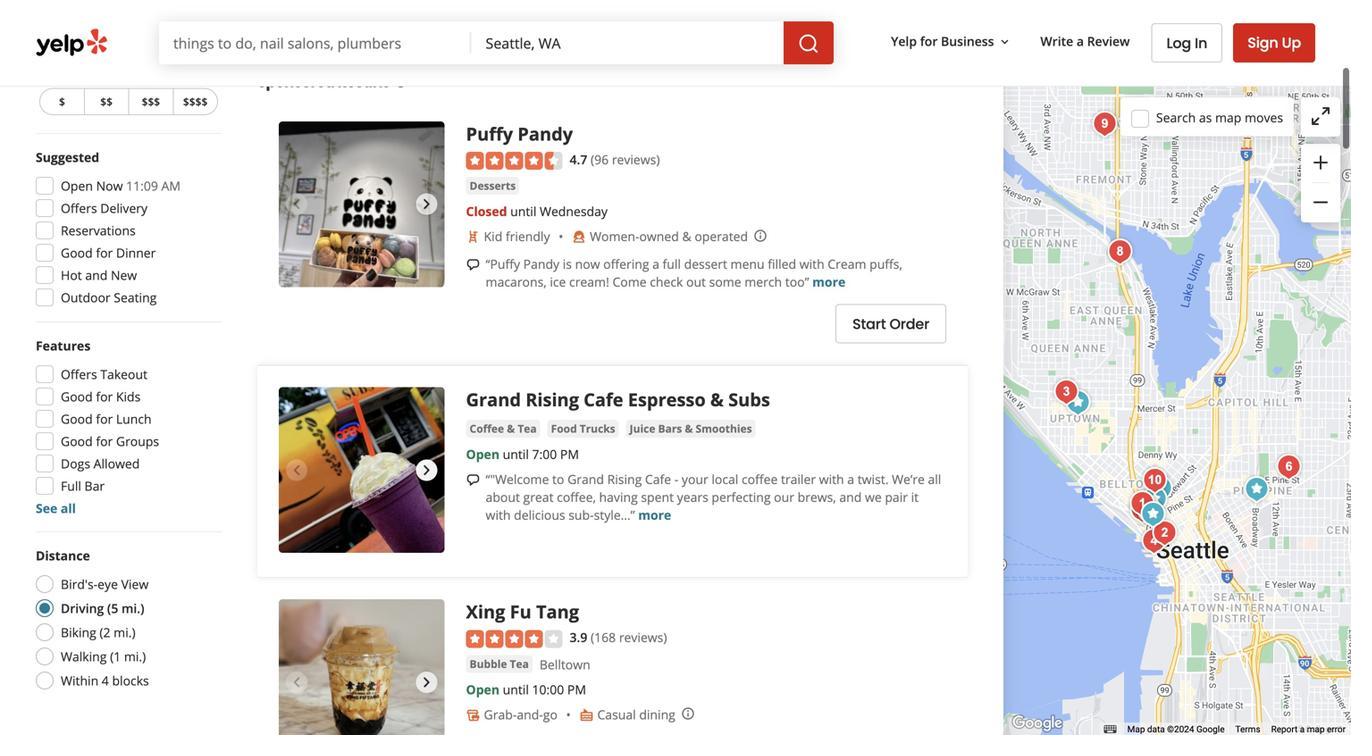 Task type: vqa. For each thing, say whether or not it's contained in the screenshot.
&
yes



Task type: locate. For each thing, give the bounding box(es) containing it.
11:09
[[126, 177, 158, 194]]

food trucks
[[551, 422, 616, 436]]

2 next image from the top
[[416, 460, 438, 481]]

pandy inside "puffy pandy is now offering a full dessert menu filled with cream puffs, macarons, ice cream! come check out some merch too"
[[524, 256, 560, 273]]

desserts
[[470, 178, 516, 193]]

storyville coffee company image
[[1136, 497, 1171, 533]]

casual dining
[[598, 707, 676, 724]]

outdoor seating
[[61, 289, 157, 306]]

good down the offers takeout
[[61, 388, 93, 405]]

0 vertical spatial more link
[[813, 274, 846, 291]]

mi.) right '(2' at bottom left
[[114, 624, 136, 641]]

(1
[[110, 648, 121, 665]]

0 horizontal spatial open until 10:00 pm
[[313, 15, 433, 32]]

0 horizontal spatial more link
[[638, 507, 672, 524]]

for up the hot and new in the left top of the page
[[96, 244, 113, 261]]

business
[[941, 33, 994, 50]]

2 vertical spatial previous image
[[286, 672, 307, 694]]

map for error
[[1307, 725, 1325, 735]]

a left full
[[653, 256, 660, 273]]

0 vertical spatial slideshow element
[[279, 121, 445, 287]]

xing fu tang
[[466, 600, 579, 625]]

tea left food
[[518, 422, 537, 436]]

more down cream
[[813, 274, 846, 291]]

0 vertical spatial 10:00
[[379, 15, 411, 32]]

0 vertical spatial reviews)
[[612, 151, 660, 168]]

filters
[[36, 25, 81, 44]]

for down the offers takeout
[[96, 388, 113, 405]]

puffs,
[[870, 256, 903, 273]]

0 horizontal spatial map
[[1216, 109, 1242, 126]]

all right "we're"
[[928, 471, 942, 488]]

0 vertical spatial previous image
[[286, 194, 307, 215]]

is
[[563, 256, 572, 273]]

offers inside suggested group
[[61, 200, 97, 217]]

good up the hot
[[61, 244, 93, 261]]

sign
[[1248, 33, 1279, 53]]

for for dinner
[[96, 244, 113, 261]]

distance option group
[[30, 547, 222, 695]]

price group
[[36, 59, 222, 119]]

bird's-
[[61, 576, 98, 593]]

pair
[[885, 489, 908, 506]]

0 vertical spatial pandy
[[518, 121, 573, 146]]

0 horizontal spatial 10:00
[[379, 15, 411, 32]]

& right bars
[[685, 422, 693, 436]]

10:00 for casual dining
[[532, 682, 564, 699]]

hot
[[61, 267, 82, 284]]

terms
[[1236, 725, 1261, 735]]

3 good from the top
[[61, 411, 93, 428]]

""welcome to grand rising cafe - your local coffee trailer with a twist. we're all about great coffee, having spent years perfecting our brews, and we pair it with delicious sub-style…"
[[486, 471, 942, 524]]

1 none field from the left
[[159, 21, 472, 64]]

10:00 up "go"
[[532, 682, 564, 699]]

pm
[[414, 15, 433, 32], [649, 15, 667, 32], [887, 15, 905, 32], [560, 446, 579, 463], [568, 682, 586, 699]]

food trucks link
[[548, 420, 619, 439]]

1 vertical spatial previous image
[[286, 460, 307, 481]]

1 vertical spatial 7:00
[[532, 446, 557, 463]]

offers for offers takeout
[[61, 366, 97, 383]]

info icon image
[[754, 229, 768, 243], [754, 229, 768, 243], [681, 707, 695, 722], [681, 707, 695, 722]]

wednesday
[[540, 203, 608, 220]]

1 horizontal spatial map
[[1307, 725, 1325, 735]]

16 grab and go v2 image
[[466, 708, 481, 723]]

1 good from the top
[[61, 244, 93, 261]]

& right owned
[[682, 228, 692, 245]]

coffee
[[470, 422, 504, 436]]

tea down 3.9 star rating image
[[510, 657, 529, 672]]

0 horizontal spatial cafe
[[584, 388, 624, 412]]

1 vertical spatial next image
[[416, 460, 438, 481]]

1 horizontal spatial 7:00
[[620, 15, 645, 32]]

all right "see"
[[61, 500, 76, 517]]

0 vertical spatial 7:00
[[620, 15, 645, 32]]

pandy for "puffy
[[524, 256, 560, 273]]

0 vertical spatial all
[[928, 471, 942, 488]]

1 vertical spatial mi.)
[[114, 624, 136, 641]]

1 vertical spatial offers
[[61, 366, 97, 383]]

full
[[663, 256, 681, 273]]

mi.)
[[122, 600, 144, 617], [114, 624, 136, 641], [124, 648, 146, 665]]

1 horizontal spatial 10:00
[[532, 682, 564, 699]]

previous image
[[286, 194, 307, 215], [286, 460, 307, 481], [286, 672, 307, 694]]

all inside features group
[[61, 500, 76, 517]]

1 previous image from the top
[[286, 194, 307, 215]]

16 speech v2 image
[[466, 473, 481, 488]]

None field
[[159, 21, 472, 64], [472, 21, 784, 64]]

for for groups
[[96, 433, 113, 450]]

and up the outdoor
[[85, 267, 108, 284]]

view
[[121, 576, 149, 593]]

cream!
[[569, 274, 609, 291]]

a left twist.
[[848, 471, 855, 488]]

in
[[1195, 33, 1208, 53]]

search as map moves
[[1157, 109, 1284, 126]]

1 horizontal spatial open until 10:00 pm
[[466, 682, 586, 699]]

2 vertical spatial mi.)
[[124, 648, 146, 665]]

reviews)
[[612, 151, 660, 168], [619, 629, 667, 646]]

a right write
[[1077, 33, 1084, 50]]

2 good from the top
[[61, 388, 93, 405]]

1 vertical spatial reviews)
[[619, 629, 667, 646]]

1 vertical spatial more link
[[638, 507, 672, 524]]

and inside ""welcome to grand rising cafe - your local coffee trailer with a twist. we're all about great coffee, having spent years perfecting our brews, and we pair it with delicious sub-style…"
[[840, 489, 862, 506]]

next image
[[416, 194, 438, 215], [416, 460, 438, 481]]

reviews) right (96
[[612, 151, 660, 168]]

2 vertical spatial slideshow element
[[279, 600, 445, 736]]

1 horizontal spatial and
[[840, 489, 862, 506]]

0 vertical spatial grand
[[466, 388, 521, 412]]

previous image for grand rising cafe espresso & subs
[[286, 460, 307, 481]]

rising inside ""welcome to grand rising cafe - your local coffee trailer with a twist. we're all about great coffee, having spent years perfecting our brews, and we pair it with delicious sub-style…"
[[607, 471, 642, 488]]

offers up reservations
[[61, 200, 97, 217]]

tea inside coffee & tea button
[[518, 422, 537, 436]]

about
[[486, 489, 520, 506]]

we're
[[892, 471, 925, 488]]

google
[[1197, 725, 1225, 735]]

good inside suggested group
[[61, 244, 93, 261]]

map right the as
[[1216, 109, 1242, 126]]

0 vertical spatial mi.)
[[122, 600, 144, 617]]

with inside "puffy pandy is now offering a full dessert menu filled with cream puffs, macarons, ice cream! come check out some merch too"
[[800, 256, 825, 273]]

1 vertical spatial all
[[61, 500, 76, 517]]

desserts link
[[466, 177, 519, 195]]

suggested
[[36, 149, 99, 166]]

rising
[[526, 388, 579, 412], [607, 471, 642, 488]]

subs
[[729, 388, 770, 412]]

4
[[102, 673, 109, 690]]

0 horizontal spatial more
[[638, 507, 672, 524]]

women-owned & operated
[[590, 228, 748, 245]]

good for good for lunch
[[61, 411, 93, 428]]

0 vertical spatial more
[[813, 274, 846, 291]]

results
[[338, 72, 390, 92]]

elliott's oyster house image
[[1137, 524, 1172, 560]]

dessert
[[684, 256, 728, 273]]

good for groups
[[61, 433, 159, 450]]

slideshow element for puffy
[[279, 121, 445, 287]]

3:00
[[858, 15, 883, 32]]

rising up having
[[607, 471, 642, 488]]

next image left closed
[[416, 194, 438, 215]]

0 horizontal spatial and
[[85, 267, 108, 284]]

1 vertical spatial rising
[[607, 471, 642, 488]]

grand up coffee,
[[568, 471, 604, 488]]

bubble
[[470, 657, 507, 672]]

1 horizontal spatial grand
[[568, 471, 604, 488]]

features
[[36, 337, 91, 354]]

0 vertical spatial open until 10:00 pm
[[313, 15, 433, 32]]

mi.) right (5
[[122, 600, 144, 617]]

keyboard shortcuts image
[[1104, 726, 1117, 734]]

4 good from the top
[[61, 433, 93, 450]]

puffy pandy link
[[466, 121, 573, 146]]

1 horizontal spatial more link
[[813, 274, 846, 291]]

with for cream
[[800, 256, 825, 273]]

$$$
[[142, 94, 160, 109]]

sign up
[[1248, 33, 1301, 53]]

casual
[[598, 707, 636, 724]]

kid friendly
[[484, 228, 550, 245]]

write
[[1041, 33, 1074, 50]]

good down good for kids
[[61, 411, 93, 428]]

-
[[675, 471, 679, 488]]

offers
[[61, 200, 97, 217], [61, 366, 97, 383]]

2 slideshow element from the top
[[279, 388, 445, 554]]

1 slideshow element from the top
[[279, 121, 445, 287]]

suggested group
[[30, 148, 222, 312]]

reviews) for puffy pandy
[[612, 151, 660, 168]]

it
[[911, 489, 919, 506]]

slideshow element for grand
[[279, 388, 445, 554]]

0 vertical spatial offers
[[61, 200, 97, 217]]

for down good for lunch
[[96, 433, 113, 450]]

1 vertical spatial slideshow element
[[279, 388, 445, 554]]

sub-
[[569, 507, 594, 524]]

more link
[[813, 274, 846, 291], [638, 507, 672, 524]]

a inside "puffy pandy is now offering a full dessert menu filled with cream puffs, macarons, ice cream! come check out some merch too"
[[653, 256, 660, 273]]

more down spent
[[638, 507, 672, 524]]

1 vertical spatial map
[[1307, 725, 1325, 735]]

2 previous image from the top
[[286, 460, 307, 481]]

good up "dogs"
[[61, 433, 93, 450]]

and left we
[[840, 489, 862, 506]]

3.9 star rating image
[[466, 631, 563, 649]]

0 vertical spatial with
[[800, 256, 825, 273]]

pandy up 4.7 star rating image
[[518, 121, 573, 146]]

16 casual dining v2 image
[[580, 708, 594, 723]]

outdoor
[[61, 289, 111, 306]]

write a review link
[[1034, 25, 1137, 57]]

start order
[[853, 314, 930, 334]]

16 speech v2 image
[[466, 258, 481, 272]]

search
[[1157, 109, 1196, 126]]

report
[[1272, 725, 1298, 735]]

grab-
[[484, 707, 517, 724]]

1 offers from the top
[[61, 200, 97, 217]]

0 vertical spatial and
[[85, 267, 108, 284]]

pandy
[[518, 121, 573, 146], [524, 256, 560, 273]]

1 vertical spatial and
[[840, 489, 862, 506]]

0 vertical spatial next image
[[416, 194, 438, 215]]

1 vertical spatial with
[[819, 471, 844, 488]]

offers inside features group
[[61, 366, 97, 383]]

zoom out image
[[1310, 192, 1332, 213]]

open until 10:00 pm up the and- in the bottom left of the page
[[466, 682, 586, 699]]

more
[[813, 274, 846, 291], [638, 507, 672, 524]]

1 horizontal spatial cafe
[[645, 471, 671, 488]]

cafe up trucks
[[584, 388, 624, 412]]

garage image
[[1239, 472, 1275, 508]]

a
[[1077, 33, 1084, 50], [653, 256, 660, 273], [848, 471, 855, 488], [1300, 725, 1305, 735]]

pandy up ice in the top left of the page
[[524, 256, 560, 273]]

more link down spent
[[638, 507, 672, 524]]

yelp
[[891, 33, 917, 50]]

0 horizontal spatial grand
[[466, 388, 521, 412]]

map left the error
[[1307, 725, 1325, 735]]

1 next image from the top
[[416, 194, 438, 215]]

offers for offers delivery
[[61, 200, 97, 217]]

for down good for kids
[[96, 411, 113, 428]]

cafe up spent
[[645, 471, 671, 488]]

1 horizontal spatial rising
[[607, 471, 642, 488]]

reviews) right "(168"
[[619, 629, 667, 646]]

a inside ""welcome to grand rising cafe - your local coffee trailer with a twist. we're all about great coffee, having spent years perfecting our brews, and we pair it with delicious sub-style…"
[[848, 471, 855, 488]]

10:00 up 16 info v2 image
[[379, 15, 411, 32]]

7:00
[[620, 15, 645, 32], [532, 446, 557, 463]]

as
[[1199, 109, 1212, 126]]

more link down cream
[[813, 274, 846, 291]]

for inside suggested group
[[96, 244, 113, 261]]

1 vertical spatial pandy
[[524, 256, 560, 273]]

3 slideshow element from the top
[[279, 600, 445, 736]]

slideshow element
[[279, 121, 445, 287], [279, 388, 445, 554], [279, 600, 445, 736]]

grand up coffee
[[466, 388, 521, 412]]

operated
[[695, 228, 748, 245]]

next image left 16 speech v2 image
[[416, 460, 438, 481]]

next image
[[416, 672, 438, 694]]

1 vertical spatial open until 10:00 pm
[[466, 682, 586, 699]]

juice bars & smoothies link
[[626, 420, 756, 439]]

open until 10:00 pm up results
[[313, 15, 433, 32]]

search image
[[798, 33, 820, 55]]

next image for grand rising cafe espresso & subs
[[416, 460, 438, 481]]

data
[[1148, 725, 1165, 735]]

terms link
[[1236, 725, 1261, 735]]

for for lunch
[[96, 411, 113, 428]]

open until 10:00 pm
[[313, 15, 433, 32], [466, 682, 586, 699]]

1 vertical spatial more
[[638, 507, 672, 524]]

with up too"
[[800, 256, 825, 273]]

the pink door image
[[1125, 486, 1161, 522]]

None search field
[[159, 21, 834, 64]]

1 horizontal spatial all
[[928, 471, 942, 488]]

open until 3:00 pm
[[792, 15, 905, 32]]

open inside suggested group
[[61, 177, 93, 194]]

0 horizontal spatial all
[[61, 500, 76, 517]]

tea
[[518, 422, 537, 436], [510, 657, 529, 672]]

group
[[1301, 144, 1341, 223]]

0 horizontal spatial 7:00
[[532, 446, 557, 463]]

report a map error
[[1272, 725, 1346, 735]]

patagōn image
[[1137, 482, 1173, 518]]

biking
[[61, 624, 96, 641]]

good
[[61, 244, 93, 261], [61, 388, 93, 405], [61, 411, 93, 428], [61, 433, 93, 450]]

with up brews,
[[819, 471, 844, 488]]

rising up food
[[526, 388, 579, 412]]

for right yelp
[[920, 33, 938, 50]]

food trucks button
[[548, 420, 619, 438]]

open until 7:00 pm
[[554, 15, 667, 32], [466, 446, 579, 463]]

1 vertical spatial cafe
[[645, 471, 671, 488]]

for inside the yelp for business 'button'
[[920, 33, 938, 50]]

2 none field from the left
[[472, 21, 784, 64]]

4.7
[[570, 151, 588, 168]]

1 vertical spatial tea
[[510, 657, 529, 672]]

for for kids
[[96, 388, 113, 405]]

16 kid friendly v2 image
[[466, 230, 481, 244]]

0 vertical spatial map
[[1216, 109, 1242, 126]]

1 vertical spatial 10:00
[[532, 682, 564, 699]]

1 vertical spatial grand
[[568, 471, 604, 488]]

"puffy
[[486, 256, 520, 273]]

2 offers from the top
[[61, 366, 97, 383]]

with down about
[[486, 507, 511, 524]]

good for good for dinner
[[61, 244, 93, 261]]

mi.) for walking (1 mi.)
[[124, 648, 146, 665]]

0 vertical spatial tea
[[518, 422, 537, 436]]

offers up good for kids
[[61, 366, 97, 383]]

more link for years
[[638, 507, 672, 524]]

1 horizontal spatial more
[[813, 274, 846, 291]]

grand
[[466, 388, 521, 412], [568, 471, 604, 488]]

3 previous image from the top
[[286, 672, 307, 694]]

open
[[313, 15, 346, 32], [554, 15, 588, 32], [792, 15, 826, 32], [61, 177, 93, 194], [466, 446, 500, 463], [466, 682, 500, 699]]

mi.) right (1
[[124, 648, 146, 665]]

0 horizontal spatial rising
[[526, 388, 579, 412]]

bubble tea link
[[466, 656, 533, 674]]



Task type: describe. For each thing, give the bounding box(es) containing it.
mi.) for biking (2 mi.)
[[114, 624, 136, 641]]

friendly
[[506, 228, 550, 245]]

seating
[[114, 289, 157, 306]]

all inside ""welcome to grand rising cafe - your local coffee trailer with a twist. we're all about great coffee, having spent years perfecting our brews, and we pair it with delicious sub-style…"
[[928, 471, 942, 488]]

none field address, neighborhood, city, state or zip
[[472, 21, 784, 64]]

we
[[865, 489, 882, 506]]

cascina spinasse image
[[1272, 450, 1307, 485]]

biking (2 mi.)
[[61, 624, 136, 641]]

$ button
[[39, 88, 84, 115]]

coffee & tea link
[[466, 420, 540, 439]]

for for business
[[920, 33, 938, 50]]

old stove brewing - pike place image
[[1125, 493, 1161, 528]]

next image for puffy pandy
[[416, 194, 438, 215]]

16 info v2 image
[[394, 74, 408, 89]]

spent
[[641, 489, 674, 506]]

owned
[[640, 228, 679, 245]]

smoothies
[[696, 422, 752, 436]]

von's 1000 spirits image
[[1147, 516, 1183, 552]]

tea inside bubble tea button
[[510, 657, 529, 672]]

delicious
[[514, 507, 565, 524]]

fu
[[510, 600, 532, 625]]

filled
[[768, 256, 796, 273]]

style…"
[[594, 507, 635, 524]]

error
[[1327, 725, 1346, 735]]

$
[[59, 94, 65, 109]]

slideshow element for xing
[[279, 600, 445, 736]]

yelp for business button
[[884, 25, 1019, 57]]

lunch
[[116, 411, 152, 428]]

merch
[[745, 274, 782, 291]]

& right coffee
[[507, 422, 515, 436]]

good for lunch
[[61, 411, 152, 428]]

juice
[[630, 422, 656, 436]]

hot and new
[[61, 267, 137, 284]]

puffy pandy
[[466, 121, 573, 146]]

lola image
[[1137, 463, 1173, 499]]

good for kids
[[61, 388, 141, 405]]

(96
[[591, 151, 609, 168]]

things to do, nail salons, plumbers text field
[[159, 21, 472, 64]]

map data ©2024 google
[[1128, 725, 1225, 735]]

a right the report
[[1300, 725, 1305, 735]]

16 chevron down v2 image
[[998, 35, 1012, 49]]

16 women owned v2 image
[[572, 230, 586, 244]]

0 vertical spatial rising
[[526, 388, 579, 412]]

0 vertical spatial cafe
[[584, 388, 624, 412]]

2 vertical spatial with
[[486, 507, 511, 524]]

puffy
[[466, 121, 513, 146]]

(168
[[591, 629, 616, 646]]

juice bars & smoothies button
[[626, 420, 756, 438]]

none field things to do, nail salons, plumbers
[[159, 21, 472, 64]]

allowed
[[94, 455, 140, 472]]

map for moves
[[1216, 109, 1242, 126]]

zoom in image
[[1310, 152, 1332, 173]]

cream
[[828, 256, 867, 273]]

within 4 blocks
[[61, 673, 149, 690]]

open until 10:00 pm for casual dining
[[466, 682, 586, 699]]

tang
[[536, 600, 579, 625]]

groups
[[116, 433, 159, 450]]

menu
[[731, 256, 765, 273]]

& up smoothies
[[711, 388, 724, 412]]

kids
[[116, 388, 141, 405]]

sugar bakery & coffeehouse image
[[1061, 385, 1096, 421]]

cafe inside ""welcome to grand rising cafe - your local coffee trailer with a twist. we're all about great coffee, having spent years perfecting our brews, and we pair it with delicious sub-style…"
[[645, 471, 671, 488]]

within
[[61, 673, 98, 690]]

grand inside ""welcome to grand rising cafe - your local coffee trailer with a twist. we're all about great coffee, having spent years perfecting our brews, and we pair it with delicious sub-style…"
[[568, 471, 604, 488]]

see
[[36, 500, 57, 517]]

4.7 star rating image
[[466, 152, 563, 170]]

and-
[[517, 707, 543, 724]]

distance
[[36, 547, 90, 564]]

bubble tea button
[[466, 656, 533, 674]]

coffee & tea button
[[466, 420, 540, 438]]

see all button
[[36, 500, 76, 517]]

our
[[774, 489, 795, 506]]

address, neighborhood, city, state or zip text field
[[472, 21, 784, 64]]

some
[[709, 274, 742, 291]]

dining
[[639, 707, 676, 724]]

juice bars & smoothies
[[630, 422, 752, 436]]

more link for merch
[[813, 274, 846, 291]]

order
[[890, 314, 930, 334]]

reviews) for xing fu tang
[[619, 629, 667, 646]]

and inside suggested group
[[85, 267, 108, 284]]

$$$$
[[183, 94, 208, 109]]

expand map image
[[1310, 105, 1332, 127]]

more for years
[[638, 507, 672, 524]]

review
[[1087, 33, 1130, 50]]

xing fu tang link
[[466, 600, 579, 625]]

sign up link
[[1234, 23, 1316, 63]]

xing
[[466, 600, 505, 625]]

10:00 for until 7:00 pm
[[379, 15, 411, 32]]

$$
[[100, 94, 113, 109]]

map region
[[908, 0, 1352, 736]]

features group
[[30, 337, 222, 518]]

grab-and-go
[[484, 707, 558, 724]]

3.9 (168 reviews)
[[570, 629, 667, 646]]

full
[[61, 478, 81, 495]]

good for good for groups
[[61, 433, 93, 450]]

closed
[[466, 203, 507, 220]]

google image
[[1008, 712, 1067, 736]]

pike place chowder image
[[1132, 493, 1168, 529]]

moves
[[1245, 109, 1284, 126]]

good for good for kids
[[61, 388, 93, 405]]

$$$ button
[[128, 88, 173, 115]]

with for a
[[819, 471, 844, 488]]

more for merch
[[813, 274, 846, 291]]

pandy for puffy
[[518, 121, 573, 146]]

takeout
[[100, 366, 148, 383]]

am
[[161, 177, 181, 194]]

$$ button
[[84, 88, 128, 115]]

years
[[677, 489, 709, 506]]

previous image for puffy pandy
[[286, 194, 307, 215]]

log in
[[1167, 33, 1208, 53]]

dogs
[[61, 455, 90, 472]]

canlis image
[[1103, 234, 1138, 270]]

too"
[[785, 274, 809, 291]]

to
[[552, 471, 564, 488]]

offers delivery
[[61, 200, 148, 217]]

0 vertical spatial open until 7:00 pm
[[554, 15, 667, 32]]

espresso
[[628, 388, 706, 412]]

xing fu tang image
[[1143, 471, 1179, 507]]

rockcreek seafood & spirits image
[[1087, 106, 1123, 142]]

previous image for xing fu tang
[[286, 672, 307, 694]]

toulouse petit kitchen & lounge image
[[1049, 375, 1085, 410]]

reservations
[[61, 222, 136, 239]]

ice
[[550, 274, 566, 291]]

coffee & tea
[[470, 422, 537, 436]]

women-
[[590, 228, 640, 245]]

mi.) for driving (5 mi.)
[[122, 600, 144, 617]]

map
[[1128, 725, 1145, 735]]

kid
[[484, 228, 503, 245]]

open until 10:00 pm for until 7:00 pm
[[313, 15, 433, 32]]

bar
[[84, 478, 105, 495]]

walking (1 mi.)
[[61, 648, 146, 665]]

"puffy pandy is now offering a full dessert menu filled with cream puffs, macarons, ice cream! come check out some merch too"
[[486, 256, 903, 291]]

bird's-eye view
[[61, 576, 149, 593]]

1 vertical spatial open until 7:00 pm
[[466, 446, 579, 463]]

eye
[[98, 576, 118, 593]]



